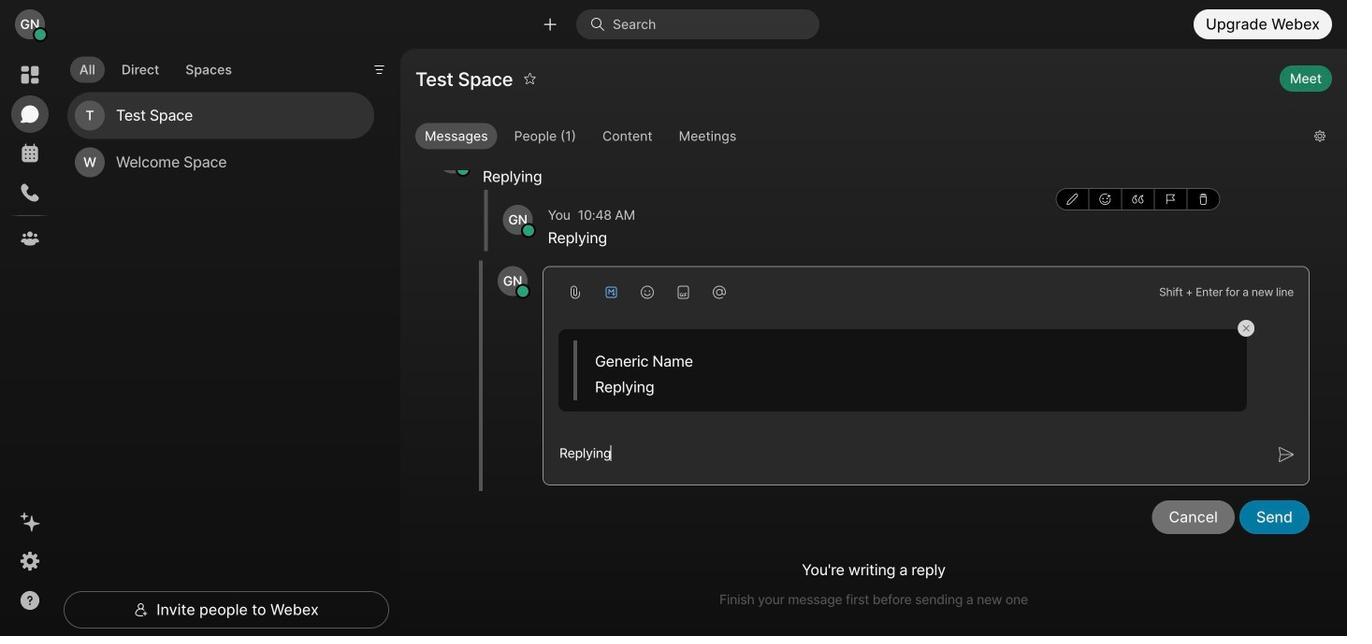 Task type: locate. For each thing, give the bounding box(es) containing it.
webex tab list
[[11, 56, 49, 257]]

delete message image
[[1198, 194, 1209, 205]]

remove quote image
[[1238, 320, 1255, 337]]

add reaction image
[[1099, 194, 1111, 205]]

navigation
[[0, 49, 60, 636]]

message composer toolbar element
[[543, 267, 1309, 310]]

quote message image
[[1132, 194, 1143, 205]]

group inside messages list
[[1056, 188, 1220, 211]]

group
[[415, 123, 1299, 153], [1056, 188, 1220, 211]]

tab list
[[65, 45, 246, 88]]

test space list item
[[67, 92, 374, 139]]

1 vertical spatial group
[[1056, 188, 1220, 211]]



Task type: describe. For each thing, give the bounding box(es) containing it.
welcome space list item
[[67, 139, 374, 186]]

messages list
[[415, 0, 1332, 574]]

flag for follow-up image
[[1165, 194, 1176, 205]]

edit message image
[[1067, 194, 1078, 205]]

send message image
[[1279, 447, 1294, 462]]

0 vertical spatial group
[[415, 123, 1299, 153]]



Task type: vqa. For each thing, say whether or not it's contained in the screenshot.
group within the Messages 'list'
yes



